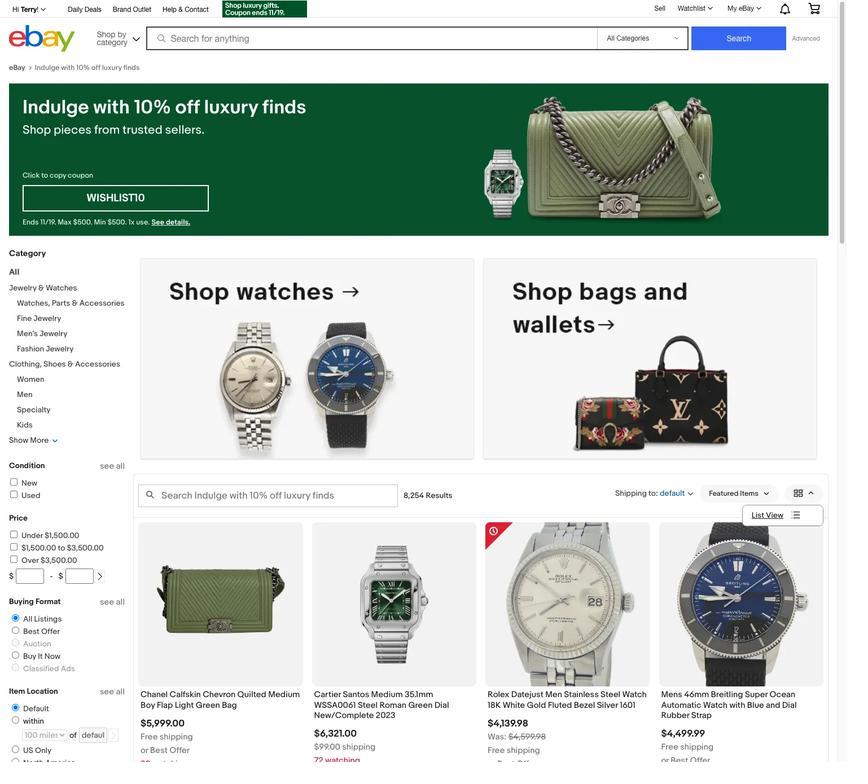 Task type: locate. For each thing, give the bounding box(es) containing it.
auction link
[[7, 640, 53, 649]]

used link
[[8, 491, 40, 501]]

$ for "maximum value" text box
[[58, 572, 63, 581]]

account navigation
[[6, 0, 829, 19]]

see all button for used
[[100, 461, 125, 472]]

watch inside rolex datejust men stainless steel watch 18k white gold fluted bezel silver 1601
[[622, 690, 647, 701]]

$ down over $3,500.00 checkbox
[[9, 572, 14, 581]]

Minimum Value text field
[[16, 569, 44, 584]]

rubber
[[661, 711, 689, 721]]

& right help
[[179, 6, 183, 14]]

None submit
[[692, 27, 787, 50]]

all down 'category'
[[9, 267, 19, 278]]

$1,500.00 to $3,500.00
[[21, 544, 104, 553]]

& right shoes
[[68, 360, 73, 369]]

to left default
[[649, 488, 656, 498]]

green right roman
[[408, 700, 433, 711]]

2 vertical spatial all
[[116, 687, 125, 698]]

shoes
[[44, 360, 66, 369]]

deals
[[85, 6, 101, 14]]

dial
[[434, 700, 449, 711], [782, 700, 797, 711]]

1 vertical spatial indulge
[[23, 96, 89, 120]]

2 see all button from the top
[[100, 597, 125, 608]]

8,254 results
[[404, 491, 452, 501]]

jewelry & watches link
[[9, 283, 77, 293]]

0 vertical spatial best
[[23, 627, 39, 637]]

1 vertical spatial ebay
[[9, 63, 25, 72]]

default text field
[[79, 728, 107, 743]]

jewelry up men's jewelry link
[[33, 314, 61, 323]]

offer down $5,999.00
[[170, 746, 190, 756]]

0 vertical spatial ebay
[[739, 5, 754, 12]]

ebay
[[739, 5, 754, 12], [9, 63, 25, 72]]

free up 'or'
[[141, 732, 158, 743]]

1 $500. from the left
[[73, 218, 92, 227]]

0 horizontal spatial watch
[[622, 690, 647, 701]]

flap
[[157, 700, 173, 711]]

1 horizontal spatial shop
[[97, 30, 115, 39]]

1 vertical spatial 10%
[[134, 96, 171, 120]]

1 green from the left
[[196, 700, 220, 711]]

dial right 35.1mm
[[434, 700, 449, 711]]

2 horizontal spatial to
[[649, 488, 656, 498]]

to down under $1,500.00
[[58, 544, 65, 553]]

1 vertical spatial luxury
[[204, 96, 258, 120]]

see for best offer
[[100, 597, 114, 608]]

within radio
[[12, 717, 19, 724]]

1 horizontal spatial finds
[[262, 96, 306, 120]]

2 vertical spatial see
[[100, 687, 114, 698]]

0 horizontal spatial 10%
[[76, 63, 90, 72]]

with inside indulge with 10% off luxury finds shop pieces from trusted sellers.
[[93, 96, 130, 120]]

1 vertical spatial see
[[100, 597, 114, 608]]

fine
[[17, 314, 32, 323]]

help & contact
[[163, 6, 209, 14]]

new/complete
[[314, 711, 374, 721]]

offer down listings
[[41, 627, 60, 637]]

off for indulge with 10% off luxury finds shop pieces from trusted sellers.
[[175, 96, 200, 120]]

2 vertical spatial see all
[[100, 687, 125, 698]]

2 medium from the left
[[371, 690, 403, 701]]

cartier santos medium 35.1mm wssa0061 steel roman green dial new/complete 2023
[[314, 690, 449, 721]]

shipping down $4,499.99
[[680, 742, 714, 753]]

$1,500.00
[[45, 531, 79, 541], [21, 544, 56, 553]]

1 vertical spatial finds
[[262, 96, 306, 120]]

use.
[[136, 218, 150, 227]]

1 horizontal spatial offer
[[170, 746, 190, 756]]

offer
[[41, 627, 60, 637], [170, 746, 190, 756]]

2 dial from the left
[[782, 700, 797, 711]]

list view link
[[743, 506, 823, 525]]

1 vertical spatial shop
[[23, 123, 51, 138]]

jewelry & watches watches, parts & accessories fine jewelry men's jewelry fashion jewelry clothing, shoes & accessories women men specialty kids
[[9, 283, 125, 430]]

trusted
[[123, 123, 162, 138]]

1 see all button from the top
[[100, 461, 125, 472]]

off inside indulge with 10% off luxury finds shop pieces from trusted sellers.
[[175, 96, 200, 120]]

see all button
[[100, 461, 125, 472], [100, 597, 125, 608], [100, 687, 125, 698]]

to left copy
[[41, 171, 48, 180]]

format
[[35, 597, 61, 607]]

3 all from the top
[[116, 687, 125, 698]]

0 horizontal spatial steel
[[358, 700, 378, 711]]

1 vertical spatial all
[[23, 615, 32, 624]]

luxury up sellers.
[[204, 96, 258, 120]]

chanel calfskin chevron quilted medium boy flap light green bag image
[[138, 523, 303, 687]]

& right parts on the left
[[72, 299, 78, 308]]

us only
[[23, 746, 51, 756]]

was:
[[488, 732, 506, 743]]

free down $4,499.99
[[661, 742, 678, 753]]

&
[[179, 6, 183, 14], [38, 283, 44, 293], [72, 299, 78, 308], [68, 360, 73, 369]]

your shopping cart image
[[808, 3, 821, 14]]

1 vertical spatial to
[[649, 488, 656, 498]]

shipping to : default
[[615, 488, 685, 499]]

shipping inside $5,999.00 free shipping or best offer
[[160, 732, 193, 743]]

1 dial from the left
[[434, 700, 449, 711]]

2 all from the top
[[116, 597, 125, 608]]

best right 'or'
[[150, 746, 168, 756]]

fashion
[[17, 344, 44, 354]]

to inside "shipping to : default"
[[649, 488, 656, 498]]

steel left roman
[[358, 700, 378, 711]]

luxury inside indulge with 10% off luxury finds shop pieces from trusted sellers.
[[204, 96, 258, 120]]

none text field the handbags
[[484, 259, 817, 459]]

mens
[[661, 690, 682, 701]]

1 vertical spatial with
[[93, 96, 130, 120]]

1 horizontal spatial all
[[23, 615, 32, 624]]

default
[[660, 489, 685, 499]]

North America radio
[[12, 759, 19, 763]]

1 horizontal spatial green
[[408, 700, 433, 711]]

0 vertical spatial see all button
[[100, 461, 125, 472]]

men link
[[17, 390, 32, 400]]

category
[[9, 248, 46, 259]]

1 horizontal spatial medium
[[371, 690, 403, 701]]

0 vertical spatial men
[[17, 390, 32, 400]]

under $1,500.00
[[21, 531, 79, 541]]

18k
[[488, 700, 501, 711]]

0 horizontal spatial free
[[141, 732, 158, 743]]

green inside the chanel calfskin chevron quilted medium boy flap light green bag
[[196, 700, 220, 711]]

0 vertical spatial off
[[91, 63, 100, 72]]

off down category in the left top of the page
[[91, 63, 100, 72]]

0 horizontal spatial green
[[196, 700, 220, 711]]

0 vertical spatial offer
[[41, 627, 60, 637]]

0 horizontal spatial medium
[[268, 690, 300, 701]]

fluted
[[548, 700, 572, 711]]

all
[[9, 267, 19, 278], [23, 615, 32, 624]]

2023
[[376, 711, 395, 721]]

1601
[[620, 700, 635, 711]]

$4,499.99 free shipping
[[661, 729, 714, 753]]

silver
[[597, 700, 618, 711]]

1 horizontal spatial none text field
[[484, 259, 817, 459]]

1 none text field from the left
[[141, 259, 474, 459]]

steel right bezel
[[601, 690, 620, 701]]

it
[[38, 652, 43, 662]]

free
[[141, 732, 158, 743], [661, 742, 678, 753], [488, 746, 505, 756]]

all listings link
[[7, 615, 64, 624]]

shop by category button
[[92, 25, 142, 49]]

0 horizontal spatial dial
[[434, 700, 449, 711]]

handbags image
[[484, 259, 817, 459]]

0 vertical spatial luxury
[[102, 63, 122, 72]]

shipping inside $4,499.99 free shipping
[[680, 742, 714, 753]]

$ right the -
[[58, 572, 63, 581]]

free inside $4,499.99 free shipping
[[661, 742, 678, 753]]

pieces
[[54, 123, 92, 138]]

shop left 'pieces'
[[23, 123, 51, 138]]

0 horizontal spatial $500.
[[73, 218, 92, 227]]

$1,500.00 up '$1,500.00 to $3,500.00'
[[45, 531, 79, 541]]

0 horizontal spatial best
[[23, 627, 39, 637]]

see all
[[100, 461, 125, 472], [100, 597, 125, 608], [100, 687, 125, 698]]

accessories right shoes
[[75, 360, 120, 369]]

& inside "account" navigation
[[179, 6, 183, 14]]

$99.00
[[314, 742, 340, 753]]

0 vertical spatial all
[[116, 461, 125, 472]]

medium right quilted
[[268, 690, 300, 701]]

0 horizontal spatial $
[[9, 572, 14, 581]]

Classified Ads radio
[[12, 664, 19, 672]]

jewelry up fashion jewelry link on the top left
[[40, 329, 67, 339]]

accessories
[[79, 299, 125, 308], [75, 360, 120, 369]]

1 see all from the top
[[100, 461, 125, 472]]

dial inside cartier santos medium 35.1mm wssa0061 steel roman green dial new/complete 2023
[[434, 700, 449, 711]]

classified ads
[[23, 664, 75, 674]]

free for $5,999.00
[[141, 732, 158, 743]]

off for indulge with 10% off luxury finds
[[91, 63, 100, 72]]

0 vertical spatial to
[[41, 171, 48, 180]]

men
[[17, 390, 32, 400], [545, 690, 562, 701]]

featured items button
[[700, 485, 779, 503]]

hi terry !
[[12, 5, 39, 14]]

used
[[21, 491, 40, 501]]

fine jewelry link
[[17, 314, 61, 323]]

3 see from the top
[[100, 687, 114, 698]]

2 vertical spatial with
[[730, 700, 745, 711]]

Over $3,500.00 checkbox
[[10, 556, 17, 563]]

free for $4,499.99
[[661, 742, 678, 753]]

none submit inside 'shop by category' banner
[[692, 27, 787, 50]]

0 vertical spatial 10%
[[76, 63, 90, 72]]

1 horizontal spatial $500.
[[108, 218, 127, 227]]

main content
[[133, 249, 829, 763]]

0 horizontal spatial shop
[[23, 123, 51, 138]]

main content containing $5,999.00
[[133, 249, 829, 763]]

2 green from the left
[[408, 700, 433, 711]]

off up sellers.
[[175, 96, 200, 120]]

free inside $5,999.00 free shipping or best offer
[[141, 732, 158, 743]]

shop
[[97, 30, 115, 39], [23, 123, 51, 138]]

1 horizontal spatial best
[[150, 746, 168, 756]]

None text field
[[141, 259, 474, 459], [484, 259, 817, 459]]

none text field watches
[[141, 259, 474, 459]]

1 vertical spatial offer
[[170, 746, 190, 756]]

2 see from the top
[[100, 597, 114, 608]]

steel inside cartier santos medium 35.1mm wssa0061 steel roman green dial new/complete 2023
[[358, 700, 378, 711]]

men right 'datejust'
[[545, 690, 562, 701]]

0 horizontal spatial off
[[91, 63, 100, 72]]

0 vertical spatial see all
[[100, 461, 125, 472]]

10% inside indulge with 10% off luxury finds shop pieces from trusted sellers.
[[134, 96, 171, 120]]

1 vertical spatial see all
[[100, 597, 125, 608]]

rolex datejust men stainless steel watch 18k white gold fluted bezel silver 1601 image
[[496, 523, 639, 687]]

0 horizontal spatial luxury
[[102, 63, 122, 72]]

shipping inside "$6,321.00 $99.00 shipping"
[[342, 742, 375, 753]]

1 horizontal spatial men
[[545, 690, 562, 701]]

item
[[9, 687, 25, 697]]

specialty link
[[17, 405, 51, 415]]

0 horizontal spatial to
[[41, 171, 48, 180]]

green left bag
[[196, 700, 220, 711]]

only
[[35, 746, 51, 756]]

men down women
[[17, 390, 32, 400]]

1 horizontal spatial $
[[58, 572, 63, 581]]

0 vertical spatial with
[[61, 63, 75, 72]]

luxury down category in the left top of the page
[[102, 63, 122, 72]]

0 vertical spatial see
[[100, 461, 114, 472]]

all right the all listings radio
[[23, 615, 32, 624]]

with right ebay link
[[61, 63, 75, 72]]

0 vertical spatial shop
[[97, 30, 115, 39]]

2 horizontal spatial with
[[730, 700, 745, 711]]

featured
[[709, 489, 739, 498]]

buying
[[9, 597, 34, 607]]

accessories right parts on the left
[[79, 299, 125, 308]]

1 horizontal spatial to
[[58, 544, 65, 553]]

1 horizontal spatial luxury
[[204, 96, 258, 120]]

medium inside the chanel calfskin chevron quilted medium boy flap light green bag
[[268, 690, 300, 701]]

rolex datejust men stainless steel watch 18k white gold fluted bezel silver 1601
[[488, 690, 647, 711]]

0 horizontal spatial finds
[[123, 63, 140, 72]]

2 vertical spatial to
[[58, 544, 65, 553]]

shipping inside $4,139.98 was: $4,599.98 free shipping
[[507, 746, 540, 756]]

shop left by
[[97, 30, 115, 39]]

green
[[196, 700, 220, 711], [408, 700, 433, 711]]

1 vertical spatial all
[[116, 597, 125, 608]]

dial inside mens 46mm breitling super ocean automatic watch with blue and dial rubber strap
[[782, 700, 797, 711]]

to for :
[[649, 488, 656, 498]]

best up auction 'link'
[[23, 627, 39, 637]]

with
[[61, 63, 75, 72], [93, 96, 130, 120], [730, 700, 745, 711]]

shipping down $6,321.00
[[342, 742, 375, 753]]

ocean
[[770, 690, 795, 701]]

indulge for indulge with 10% off luxury finds
[[35, 63, 60, 72]]

1 vertical spatial best
[[150, 746, 168, 756]]

Under $1,500.00 checkbox
[[10, 531, 17, 538]]

with up from
[[93, 96, 130, 120]]

0 horizontal spatial none text field
[[141, 259, 474, 459]]

indulge with 10% off luxury finds shop pieces from trusted sellers.
[[23, 96, 306, 138]]

all for all
[[9, 267, 19, 278]]

1 see from the top
[[100, 461, 114, 472]]

1 $ from the left
[[9, 572, 14, 581]]

luxury for indulge with 10% off luxury finds
[[102, 63, 122, 72]]

0 vertical spatial all
[[9, 267, 19, 278]]

$1,500.00 to $3,500.00 checkbox
[[10, 544, 17, 551]]

0 horizontal spatial all
[[9, 267, 19, 278]]

1 horizontal spatial off
[[175, 96, 200, 120]]

0 vertical spatial finds
[[123, 63, 140, 72]]

item location
[[9, 687, 58, 697]]

daily deals link
[[68, 4, 101, 16]]

more
[[30, 436, 49, 445]]

2 vertical spatial see all button
[[100, 687, 125, 698]]

$500. left 1x
[[108, 218, 127, 227]]

46mm
[[684, 690, 709, 701]]

list view
[[752, 511, 783, 520]]

1 horizontal spatial free
[[488, 746, 505, 756]]

2 see all from the top
[[100, 597, 125, 608]]

2 horizontal spatial free
[[661, 742, 678, 753]]

2 none text field from the left
[[484, 259, 817, 459]]

1 horizontal spatial watch
[[703, 700, 728, 711]]

1 vertical spatial see all button
[[100, 597, 125, 608]]

$3,500.00 down $1,500.00 to $3,500.00 link
[[40, 556, 77, 566]]

0 vertical spatial indulge
[[35, 63, 60, 72]]

2 $ from the left
[[58, 572, 63, 581]]

best
[[23, 627, 39, 637], [150, 746, 168, 756]]

0 horizontal spatial ebay
[[9, 63, 25, 72]]

1 all from the top
[[116, 461, 125, 472]]

us only link
[[7, 746, 54, 756]]

jewelry up clothing, shoes & accessories link
[[46, 344, 74, 354]]

with left 'blue'
[[730, 700, 745, 711]]

1 vertical spatial off
[[175, 96, 200, 120]]

dial right and
[[782, 700, 797, 711]]

$1,500.00 to $3,500.00 link
[[8, 544, 104, 553]]

medium up 2023
[[371, 690, 403, 701]]

finds inside indulge with 10% off luxury finds shop pieces from trusted sellers.
[[262, 96, 306, 120]]

indulge inside indulge with 10% off luxury finds shop pieces from trusted sellers.
[[23, 96, 89, 120]]

Buy It Now radio
[[12, 652, 19, 659]]

1 horizontal spatial steel
[[601, 690, 620, 701]]

shipping down $4,599.98
[[507, 746, 540, 756]]

1 horizontal spatial dial
[[782, 700, 797, 711]]

1 horizontal spatial with
[[93, 96, 130, 120]]

kids link
[[17, 421, 33, 430]]

sellers.
[[165, 123, 205, 138]]

cartier santos medium 35.1mm wssa0061 steel roman green dial new/complete 2023 image
[[312, 543, 476, 667]]

copy
[[50, 171, 66, 180]]

1 horizontal spatial 10%
[[134, 96, 171, 120]]

$500. left min
[[73, 218, 92, 227]]

free down was:
[[488, 746, 505, 756]]

0 horizontal spatial with
[[61, 63, 75, 72]]

$3,500.00 up "maximum value" text box
[[67, 544, 104, 553]]

1 horizontal spatial ebay
[[739, 5, 754, 12]]

Best Offer radio
[[12, 627, 19, 634]]

1 medium from the left
[[268, 690, 300, 701]]

mens 46mm breitling super ocean automatic watch with blue and dial rubber strap link
[[661, 690, 821, 724]]

1 vertical spatial men
[[545, 690, 562, 701]]

with inside mens 46mm breitling super ocean automatic watch with blue and dial rubber strap
[[730, 700, 745, 711]]

$1,500.00 up over $3,500.00 link
[[21, 544, 56, 553]]

mens 46mm breitling super ocean automatic watch with blue and dial rubber strap image
[[661, 523, 821, 687]]

0 horizontal spatial men
[[17, 390, 32, 400]]

men inside jewelry & watches watches, parts & accessories fine jewelry men's jewelry fashion jewelry clothing, shoes & accessories women men specialty kids
[[17, 390, 32, 400]]

$ for minimum value text field
[[9, 572, 14, 581]]

specialty
[[17, 405, 51, 415]]

0 horizontal spatial offer
[[41, 627, 60, 637]]

shipping down $5,999.00
[[160, 732, 193, 743]]



Task type: vqa. For each thing, say whether or not it's contained in the screenshot.
Free associated with $4,499.99
yes



Task type: describe. For each thing, give the bounding box(es) containing it.
Default radio
[[12, 704, 19, 712]]

ends 11/19. max $500. min $500. 1x use. see details.
[[23, 218, 190, 227]]

free inside $4,139.98 was: $4,599.98 free shipping
[[488, 746, 505, 756]]

shipping for $6,321.00
[[342, 742, 375, 753]]

35.1mm
[[405, 690, 433, 701]]

watches, parts & accessories link
[[17, 299, 125, 308]]

all for used
[[116, 461, 125, 472]]

0 vertical spatial $1,500.00
[[45, 531, 79, 541]]

white
[[503, 700, 525, 711]]

luxury for indulge with 10% off luxury finds shop pieces from trusted sellers.
[[204, 96, 258, 120]]

contact
[[185, 6, 209, 14]]

buy
[[23, 652, 36, 662]]

submit price range image
[[96, 573, 104, 581]]

shop inside "shop by category"
[[97, 30, 115, 39]]

watchlist link
[[672, 2, 718, 15]]

clothing, shoes & accessories link
[[9, 360, 120, 369]]

rolex datejust men stainless steel watch 18k white gold fluted bezel silver 1601 link
[[488, 690, 648, 714]]

bag
[[222, 700, 237, 711]]

max
[[58, 218, 72, 227]]

shop by category banner
[[6, 0, 829, 55]]

watch inside mens 46mm breitling super ocean automatic watch with blue and dial rubber strap
[[703, 700, 728, 711]]

blue
[[747, 700, 764, 711]]

under $1,500.00 link
[[8, 531, 79, 541]]

hi
[[12, 6, 19, 14]]

$4,139.98
[[488, 718, 528, 730]]

finds for indulge with 10% off luxury finds shop pieces from trusted sellers.
[[262, 96, 306, 120]]

cartier santos medium 35.1mm wssa0061 steel roman green dial new/complete 2023 link
[[314, 690, 474, 724]]

US Only radio
[[12, 746, 19, 754]]

chanel calfskin chevron quilted medium boy flap light green bag link
[[141, 690, 301, 714]]

2 $500. from the left
[[108, 218, 127, 227]]

0 vertical spatial accessories
[[79, 299, 125, 308]]

shipping for $5,999.00
[[160, 732, 193, 743]]

finds for indulge with 10% off luxury finds
[[123, 63, 140, 72]]

ebay link
[[9, 63, 35, 72]]

Maximum Value text field
[[65, 569, 94, 584]]

quilted
[[237, 690, 266, 701]]

advanced link
[[787, 27, 826, 50]]

watches image
[[141, 259, 474, 459]]

ends
[[23, 218, 39, 227]]

3 see all button from the top
[[100, 687, 125, 698]]

sell
[[654, 4, 665, 12]]

buy it now
[[23, 652, 60, 662]]

min
[[94, 218, 106, 227]]

3 see all from the top
[[100, 687, 125, 698]]

offer inside $5,999.00 free shipping or best offer
[[170, 746, 190, 756]]

$6,321.00 $99.00 shipping
[[314, 729, 375, 753]]

Search for anything text field
[[148, 28, 595, 49]]

now
[[44, 652, 60, 662]]

list
[[752, 511, 764, 520]]

with for indulge with 10% off luxury finds
[[61, 63, 75, 72]]

men inside rolex datejust men stainless steel watch 18k white gold fluted bezel silver 1601
[[545, 690, 562, 701]]

jewelry up watches,
[[9, 283, 37, 293]]

$5,999.00
[[141, 718, 185, 730]]

get the coupon image
[[222, 1, 307, 17]]

indulge for indulge with 10% off luxury finds shop pieces from trusted sellers.
[[23, 96, 89, 120]]

green inside cartier santos medium 35.1mm wssa0061 steel roman green dial new/complete 2023
[[408, 700, 433, 711]]

Used checkbox
[[10, 491, 17, 498]]

1 vertical spatial accessories
[[75, 360, 120, 369]]

1 vertical spatial $3,500.00
[[40, 556, 77, 566]]

gold
[[527, 700, 546, 711]]

$4,599.98
[[508, 732, 546, 743]]

see for used
[[100, 461, 114, 472]]

super
[[745, 690, 768, 701]]

rolex
[[488, 690, 509, 701]]

$5,999.00 free shipping or best offer
[[141, 718, 193, 756]]

new link
[[8, 479, 37, 488]]

listings
[[34, 615, 62, 624]]

& up watches,
[[38, 283, 44, 293]]

New checkbox
[[10, 479, 17, 486]]

to for $3,500.00
[[58, 544, 65, 553]]

$6,321.00
[[314, 729, 357, 740]]

view
[[766, 511, 783, 520]]

over $3,500.00
[[21, 556, 77, 566]]

!
[[37, 6, 39, 14]]

by
[[118, 30, 126, 39]]

women link
[[17, 375, 44, 384]]

watchlist
[[678, 5, 706, 12]]

medium inside cartier santos medium 35.1mm wssa0061 steel roman green dial new/complete 2023
[[371, 690, 403, 701]]

under
[[21, 531, 43, 541]]

parts
[[52, 299, 70, 308]]

my ebay link
[[721, 2, 767, 15]]

mens 46mm breitling super ocean automatic watch with blue and dial rubber strap
[[661, 690, 797, 721]]

All Listings radio
[[12, 615, 19, 622]]

watches,
[[17, 299, 50, 308]]

us
[[23, 746, 33, 756]]

or
[[141, 746, 148, 756]]

santos
[[343, 690, 369, 701]]

shop inside indulge with 10% off luxury finds shop pieces from trusted sellers.
[[23, 123, 51, 138]]

shop by category
[[97, 30, 128, 47]]

Enter your search keyword text field
[[138, 485, 398, 507]]

go image
[[109, 732, 117, 740]]

wssa0061
[[314, 700, 356, 711]]

location
[[27, 687, 58, 697]]

bezel
[[574, 700, 595, 711]]

all listings
[[23, 615, 62, 624]]

view: gallery view image
[[794, 488, 814, 500]]

to for copy
[[41, 171, 48, 180]]

with for indulge with 10% off luxury finds shop pieces from trusted sellers.
[[93, 96, 130, 120]]

ebay inside "account" navigation
[[739, 5, 754, 12]]

Auction radio
[[12, 640, 19, 647]]

default
[[23, 704, 49, 714]]

buy it now link
[[7, 652, 63, 662]]

classified ads link
[[7, 664, 77, 674]]

1 vertical spatial $1,500.00
[[21, 544, 56, 553]]

men's jewelry link
[[17, 329, 67, 339]]

results
[[426, 491, 452, 501]]

brand outlet
[[113, 6, 151, 14]]

chanel
[[141, 690, 168, 701]]

daily deals
[[68, 6, 101, 14]]

new
[[21, 479, 37, 488]]

shipping for $4,499.99
[[680, 742, 714, 753]]

details.
[[166, 218, 190, 227]]

0 vertical spatial $3,500.00
[[67, 544, 104, 553]]

fashion jewelry link
[[17, 344, 74, 354]]

automatic
[[661, 700, 701, 711]]

see all button for best offer
[[100, 597, 125, 608]]

10% for indulge with 10% off luxury finds shop pieces from trusted sellers.
[[134, 96, 171, 120]]

best inside $5,999.00 free shipping or best offer
[[150, 746, 168, 756]]

over $3,500.00 link
[[8, 556, 77, 566]]

$4,499.99
[[661, 729, 705, 740]]

help & contact link
[[163, 4, 209, 16]]

-
[[50, 572, 53, 581]]

steel inside rolex datejust men stainless steel watch 18k white gold fluted bezel silver 1601
[[601, 690, 620, 701]]

see all for best offer
[[100, 597, 125, 608]]

click to copy coupon
[[23, 171, 93, 180]]

see all for used
[[100, 461, 125, 472]]

10% for indulge with 10% off luxury finds
[[76, 63, 90, 72]]

boy
[[141, 700, 155, 711]]

coupon
[[68, 171, 93, 180]]

best offer link
[[7, 627, 62, 637]]

all for best offer
[[116, 597, 125, 608]]

classified
[[23, 664, 59, 674]]

8,254
[[404, 491, 424, 501]]

sell link
[[649, 4, 671, 12]]

all for all listings
[[23, 615, 32, 624]]



